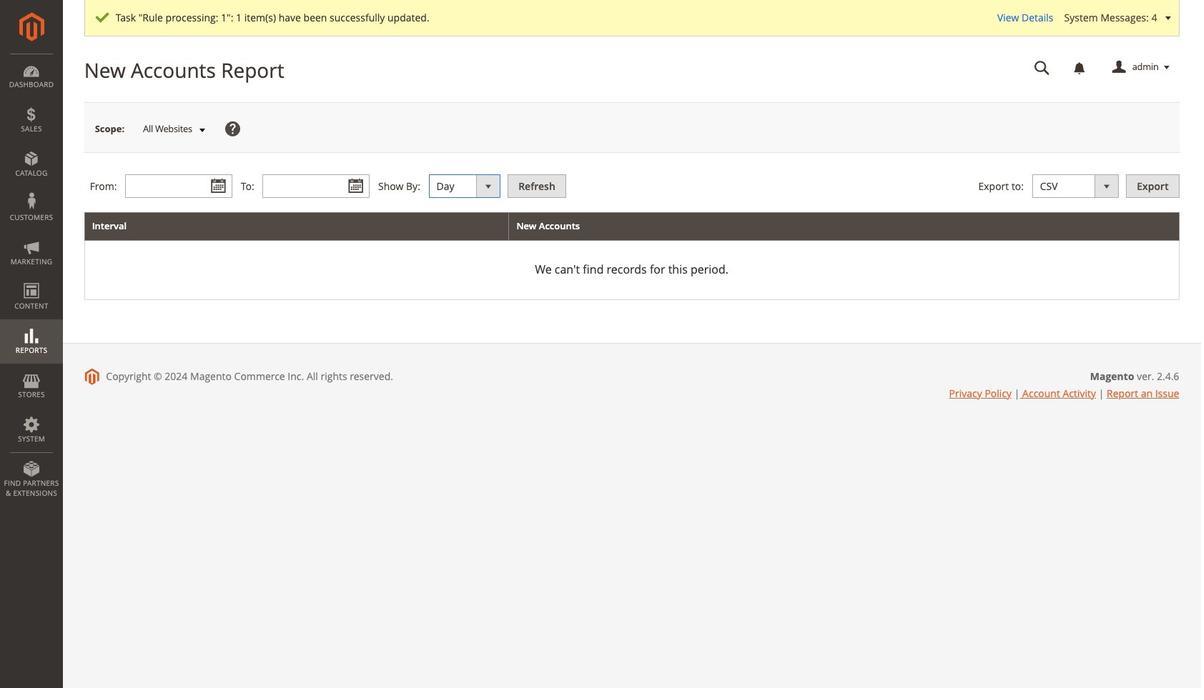Task type: describe. For each thing, give the bounding box(es) containing it.
magento admin panel image
[[19, 12, 44, 41]]



Task type: locate. For each thing, give the bounding box(es) containing it.
menu bar
[[0, 54, 63, 506]]

None text field
[[1025, 55, 1061, 80], [125, 175, 233, 198], [263, 175, 370, 198], [1025, 55, 1061, 80], [125, 175, 233, 198], [263, 175, 370, 198]]



Task type: vqa. For each thing, say whether or not it's contained in the screenshot.
'menu bar'
yes



